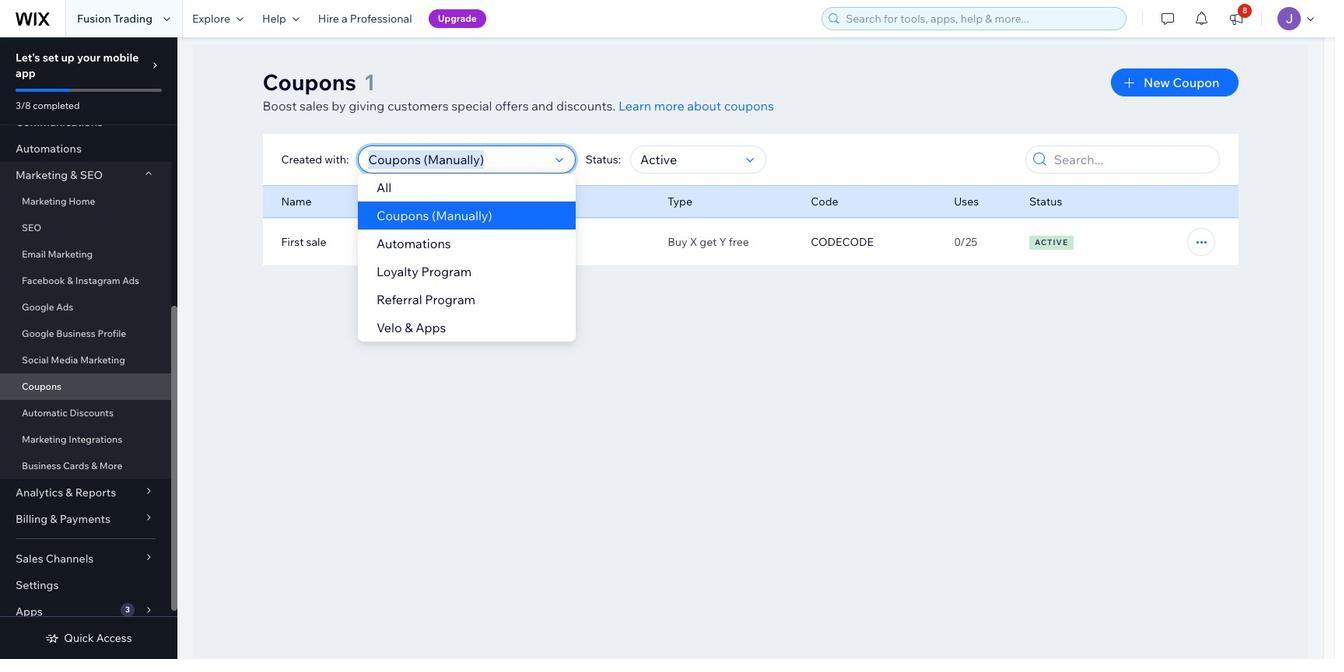 Task type: vqa. For each thing, say whether or not it's contained in the screenshot.
the Discounts
yes



Task type: locate. For each thing, give the bounding box(es) containing it.
1 horizontal spatial seo
[[80, 168, 103, 182]]

marketing down automatic
[[22, 433, 67, 445]]

payments
[[60, 512, 110, 526]]

2 google from the top
[[22, 328, 54, 339]]

0 horizontal spatial apps
[[16, 605, 43, 619]]

list box containing all
[[358, 174, 576, 342]]

free
[[729, 235, 749, 249]]

coupons inside "option"
[[377, 208, 429, 223]]

(manually)
[[432, 208, 492, 223]]

coupons inside coupons 1 boost sales by giving customers special offers and discounts. learn more about coupons
[[263, 68, 356, 96]]

1 vertical spatial apps
[[16, 605, 43, 619]]

0 horizontal spatial seo
[[22, 222, 41, 233]]

loyalty
[[377, 264, 418, 279]]

buy
[[482, 228, 502, 242], [668, 235, 688, 249]]

reports
[[75, 486, 116, 500]]

2 horizontal spatial coupons
[[377, 208, 429, 223]]

automations inside automations link
[[16, 142, 82, 156]]

0 vertical spatial ads
[[122, 275, 139, 286]]

new
[[1144, 75, 1170, 90]]

ads
[[122, 275, 139, 286], [56, 301, 73, 313]]

google up social
[[22, 328, 54, 339]]

integrations
[[69, 433, 122, 445]]

& left reports
[[66, 486, 73, 500]]

marketing down "profile"
[[80, 354, 125, 366]]

google business profile link
[[0, 321, 171, 347]]

up
[[61, 51, 75, 65]]

facebook & instagram ads
[[22, 275, 139, 286]]

0 horizontal spatial coupons
[[22, 381, 62, 392]]

1 up giving on the top of page
[[364, 68, 375, 96]]

1 vertical spatial 3
[[125, 605, 130, 615]]

x
[[690, 235, 697, 249]]

sidebar element
[[0, 0, 177, 659]]

0 vertical spatial 3
[[505, 228, 511, 242]]

more
[[654, 98, 685, 114]]

0 vertical spatial program
[[421, 264, 472, 279]]

0 vertical spatial automations
[[16, 142, 82, 156]]

1 horizontal spatial 3
[[505, 228, 511, 242]]

marketing inside dropdown button
[[16, 168, 68, 182]]

& inside analytics & reports dropdown button
[[66, 486, 73, 500]]

let's
[[16, 51, 40, 65]]

buy x get y free
[[668, 235, 749, 249]]

coupons up automatic
[[22, 381, 62, 392]]

marketing home link
[[0, 188, 171, 215]]

help
[[262, 12, 286, 26]]

0 vertical spatial apps
[[416, 320, 446, 335]]

seo up email
[[22, 222, 41, 233]]

1 horizontal spatial buy
[[668, 235, 688, 249]]

sale
[[306, 235, 327, 249]]

coupons down all
[[377, 208, 429, 223]]

program
[[421, 264, 472, 279], [425, 292, 475, 307]]

ads up google business profile
[[56, 301, 73, 313]]

get
[[700, 235, 717, 249]]

0 horizontal spatial 1
[[364, 68, 375, 96]]

1 vertical spatial coupons
[[377, 208, 429, 223]]

apps down settings
[[16, 605, 43, 619]]

list box
[[358, 174, 576, 342]]

3/8
[[16, 100, 31, 111]]

None field
[[364, 146, 551, 173], [636, 146, 742, 173], [364, 146, 551, 173], [636, 146, 742, 173]]

& inside facebook & instagram ads link
[[67, 275, 73, 286]]

8
[[1243, 5, 1248, 16]]

1 google from the top
[[22, 301, 54, 313]]

1 vertical spatial seo
[[22, 222, 41, 233]]

0 vertical spatial google
[[22, 301, 54, 313]]

& up home
[[70, 168, 77, 182]]

buy for buy x get y free
[[668, 235, 688, 249]]

ads right instagram
[[122, 275, 139, 286]]

& left 'more'
[[91, 460, 97, 472]]

sales channels
[[16, 552, 94, 566]]

google down facebook
[[22, 301, 54, 313]]

velo & apps
[[377, 320, 446, 335]]

google for google ads
[[22, 301, 54, 313]]

completed
[[33, 100, 80, 111]]

new coupon button
[[1111, 68, 1238, 96]]

free
[[542, 228, 565, 242]]

about
[[687, 98, 721, 114]]

& for seo
[[70, 168, 77, 182]]

cards
[[63, 460, 89, 472]]

program for referral program
[[425, 292, 475, 307]]

&
[[70, 168, 77, 182], [67, 275, 73, 286], [405, 320, 413, 335], [91, 460, 97, 472], [66, 486, 73, 500], [50, 512, 57, 526]]

1 inside coupons 1 boost sales by giving customers special offers and discounts. learn more about coupons
[[364, 68, 375, 96]]

coupons
[[724, 98, 774, 114]]

1 horizontal spatial coupons
[[263, 68, 356, 96]]

codecode
[[811, 235, 874, 249]]

0 vertical spatial 1
[[364, 68, 375, 96]]

0 horizontal spatial buy
[[482, 228, 502, 242]]

3
[[505, 228, 511, 242], [125, 605, 130, 615]]

& right facebook
[[67, 275, 73, 286]]

3 inside sidebar element
[[125, 605, 130, 615]]

& right velo
[[405, 320, 413, 335]]

profile
[[98, 328, 126, 339]]

& inside marketing & seo dropdown button
[[70, 168, 77, 182]]

google
[[22, 301, 54, 313], [22, 328, 54, 339]]

seo inside marketing & seo dropdown button
[[80, 168, 103, 182]]

upgrade button
[[428, 9, 486, 28]]

1 horizontal spatial automations
[[377, 236, 451, 251]]

automations down communications
[[16, 142, 82, 156]]

1 horizontal spatial ads
[[122, 275, 139, 286]]

automations up loyalty program
[[377, 236, 451, 251]]

2 vertical spatial coupons
[[22, 381, 62, 392]]

email
[[22, 248, 46, 260]]

program down loyalty program
[[425, 292, 475, 307]]

channels
[[46, 552, 94, 566]]

home
[[69, 195, 95, 207]]

buy left get
[[482, 228, 502, 242]]

3 up access
[[125, 605, 130, 615]]

1 right get
[[535, 228, 540, 242]]

program up referral program
[[421, 264, 472, 279]]

1 vertical spatial 1
[[535, 228, 540, 242]]

upgrade
[[438, 12, 477, 24]]

0 horizontal spatial 3
[[125, 605, 130, 615]]

business up social media marketing
[[56, 328, 96, 339]]

seo up marketing home link
[[80, 168, 103, 182]]

automations link
[[0, 135, 171, 162]]

marketing down marketing & seo
[[22, 195, 67, 207]]

1 horizontal spatial 1
[[535, 228, 540, 242]]

status
[[1030, 195, 1063, 209]]

marketing up facebook & instagram ads
[[48, 248, 93, 260]]

business cards & more
[[22, 460, 122, 472]]

0 vertical spatial coupons
[[263, 68, 356, 96]]

& inside billing & payments popup button
[[50, 512, 57, 526]]

social media marketing
[[22, 354, 125, 366]]

more
[[99, 460, 122, 472]]

0/25
[[954, 235, 978, 249]]

access
[[96, 631, 132, 645]]

& right billing
[[50, 512, 57, 526]]

name
[[281, 195, 312, 209]]

business up analytics
[[22, 460, 61, 472]]

help button
[[253, 0, 309, 37]]

marketing for &
[[16, 168, 68, 182]]

boost
[[263, 98, 297, 114]]

Search for tools, apps, help & more... field
[[841, 8, 1121, 30]]

apps down referral program
[[416, 320, 446, 335]]

1 horizontal spatial apps
[[416, 320, 446, 335]]

seo
[[80, 168, 103, 182], [22, 222, 41, 233]]

8 button
[[1219, 0, 1254, 37]]

1 vertical spatial program
[[425, 292, 475, 307]]

velo
[[377, 320, 402, 335]]

marketing & seo button
[[0, 162, 171, 188]]

active
[[1035, 237, 1068, 247]]

seo inside seo 'link'
[[22, 222, 41, 233]]

marketing for home
[[22, 195, 67, 207]]

coupons link
[[0, 374, 171, 400]]

learn
[[619, 98, 651, 114]]

hire a professional
[[318, 12, 412, 26]]

social media marketing link
[[0, 347, 171, 374]]

0 vertical spatial seo
[[80, 168, 103, 182]]

settings
[[16, 578, 59, 592]]

& inside business cards & more link
[[91, 460, 97, 472]]

coupons up the 'sales'
[[263, 68, 356, 96]]

1 vertical spatial google
[[22, 328, 54, 339]]

coupons (manually) option
[[358, 202, 576, 230]]

billing
[[16, 512, 48, 526]]

automations
[[16, 142, 82, 156], [377, 236, 451, 251]]

1 vertical spatial ads
[[56, 301, 73, 313]]

buy left 'x'
[[668, 235, 688, 249]]

3 left get
[[505, 228, 511, 242]]

0 horizontal spatial automations
[[16, 142, 82, 156]]

marketing up marketing home
[[16, 168, 68, 182]]

coupons
[[263, 68, 356, 96], [377, 208, 429, 223], [22, 381, 62, 392]]

marketing
[[16, 168, 68, 182], [22, 195, 67, 207], [48, 248, 93, 260], [80, 354, 125, 366], [22, 433, 67, 445]]



Task type: describe. For each thing, give the bounding box(es) containing it.
google ads
[[22, 301, 73, 313]]

marketing home
[[22, 195, 95, 207]]

quick access button
[[45, 631, 132, 645]]

business cards & more link
[[0, 453, 171, 479]]

loyalty program
[[377, 264, 472, 279]]

and
[[532, 98, 554, 114]]

first sale
[[281, 235, 327, 249]]

created with:
[[281, 153, 349, 167]]

1 vertical spatial business
[[22, 460, 61, 472]]

sales
[[16, 552, 43, 566]]

get
[[513, 228, 532, 242]]

mobile
[[103, 51, 139, 65]]

program for loyalty program
[[421, 264, 472, 279]]

communications button
[[0, 109, 171, 135]]

social
[[22, 354, 49, 366]]

billing & payments
[[16, 512, 110, 526]]

automatic
[[22, 407, 68, 419]]

hire a professional link
[[309, 0, 421, 37]]

referral
[[377, 292, 422, 307]]

email marketing link
[[0, 241, 171, 268]]

discount
[[482, 195, 528, 209]]

google business profile
[[22, 328, 126, 339]]

professional
[[350, 12, 412, 26]]

google ads link
[[0, 294, 171, 321]]

facebook
[[22, 275, 65, 286]]

settings link
[[0, 572, 171, 598]]

automatic discounts
[[22, 407, 114, 419]]

first
[[281, 235, 304, 249]]

offers
[[495, 98, 529, 114]]

coupons 1 boost sales by giving customers special offers and discounts. learn more about coupons
[[263, 68, 774, 114]]

by
[[332, 98, 346, 114]]

customers
[[387, 98, 449, 114]]

explore
[[192, 12, 230, 26]]

buy 3 get 1 free
[[482, 228, 565, 242]]

facebook & instagram ads link
[[0, 268, 171, 294]]

& for payments
[[50, 512, 57, 526]]

type
[[668, 195, 693, 209]]

coupons for 1
[[263, 68, 356, 96]]

& for reports
[[66, 486, 73, 500]]

marketing integrations
[[22, 433, 122, 445]]

coupon
[[1173, 75, 1220, 90]]

giving
[[349, 98, 385, 114]]

new coupon
[[1144, 75, 1220, 90]]

marketing for integrations
[[22, 433, 67, 445]]

buy for buy 3 get 1 free
[[482, 228, 502, 242]]

1 vertical spatial automations
[[377, 236, 451, 251]]

0 horizontal spatial ads
[[56, 301, 73, 313]]

0 vertical spatial business
[[56, 328, 96, 339]]

trading
[[114, 12, 153, 26]]

uses
[[954, 195, 979, 209]]

discounts.
[[556, 98, 616, 114]]

& for instagram
[[67, 275, 73, 286]]

app
[[16, 66, 36, 80]]

fusion trading
[[77, 12, 153, 26]]

coupons inside sidebar element
[[22, 381, 62, 392]]

fusion
[[77, 12, 111, 26]]

apps inside sidebar element
[[16, 605, 43, 619]]

billing & payments button
[[0, 506, 171, 532]]

status:
[[586, 153, 621, 167]]

google for google business profile
[[22, 328, 54, 339]]

all
[[377, 180, 392, 195]]

your
[[77, 51, 101, 65]]

hire
[[318, 12, 339, 26]]

marketing & seo
[[16, 168, 103, 182]]

marketing integrations link
[[0, 426, 171, 453]]

a
[[342, 12, 348, 26]]

created
[[281, 153, 322, 167]]

quick access
[[64, 631, 132, 645]]

3/8 completed
[[16, 100, 80, 111]]

automatic discounts link
[[0, 400, 171, 426]]

Search... field
[[1049, 146, 1214, 173]]

communications
[[16, 115, 103, 129]]

learn more about coupons link
[[619, 98, 774, 114]]

special
[[452, 98, 492, 114]]

& for apps
[[405, 320, 413, 335]]

coupons (manually)
[[377, 208, 492, 223]]

seo link
[[0, 215, 171, 241]]

set
[[43, 51, 59, 65]]

coupons for (manually)
[[377, 208, 429, 223]]

code
[[811, 195, 839, 209]]



